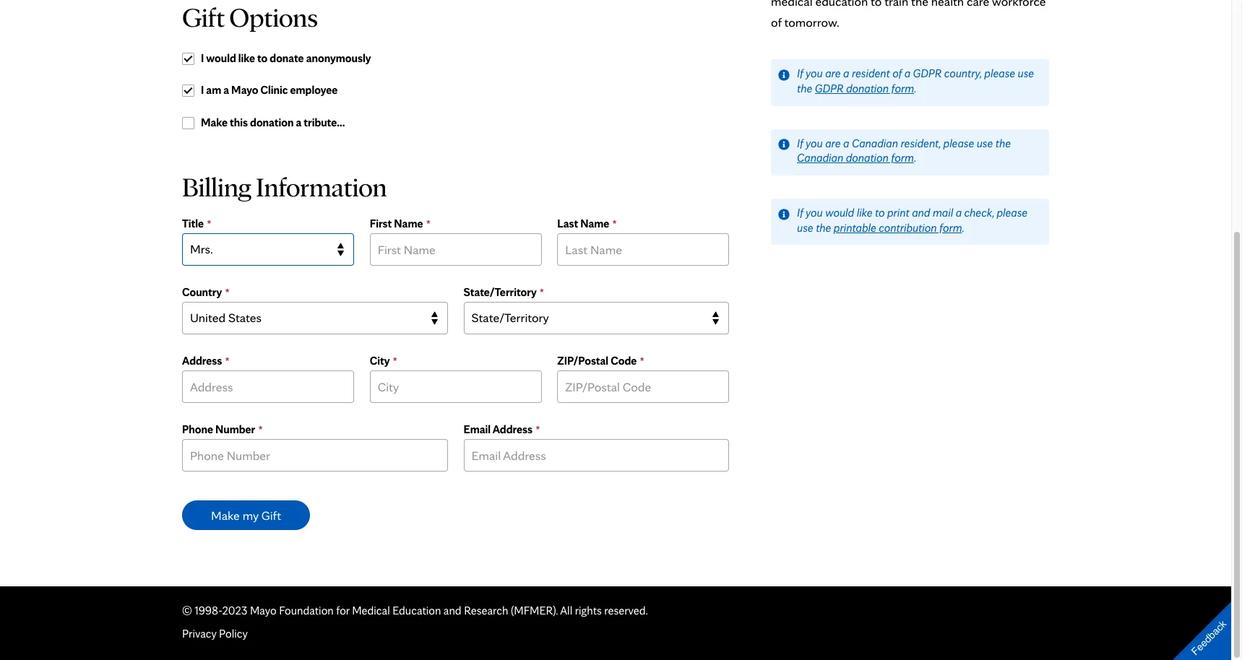 Task type: locate. For each thing, give the bounding box(es) containing it.
2 vertical spatial form
[[940, 221, 962, 235]]

would up am
[[206, 51, 236, 65]]

if
[[797, 67, 803, 80], [797, 136, 803, 150], [797, 206, 803, 220]]

form inside if you are a canadian resident, please use the canadian donation form .
[[891, 151, 914, 165]]

donation down clinic
[[250, 116, 294, 129]]

mayo right 2023
[[250, 604, 277, 618]]

i
[[201, 51, 204, 65], [201, 83, 204, 97]]

a
[[843, 67, 850, 80], [905, 67, 911, 80], [223, 83, 229, 97], [296, 116, 302, 129], [843, 136, 850, 150], [956, 206, 962, 220]]

2 you from the top
[[806, 136, 823, 150]]

1 i from the top
[[201, 51, 204, 65]]

1 vertical spatial if
[[797, 136, 803, 150]]

2 vertical spatial .
[[962, 221, 965, 235]]

are inside if you are a resident of a gdpr country, please use the
[[825, 67, 841, 80]]

you
[[806, 67, 823, 80], [806, 136, 823, 150], [806, 206, 823, 220]]

contribution
[[879, 221, 937, 235]]

please
[[985, 67, 1015, 80], [944, 136, 974, 150], [997, 206, 1028, 220]]

name right first
[[394, 217, 423, 231]]

2 info circle image from the top
[[778, 209, 790, 220]]

make my gift
[[211, 508, 281, 523]]

title
[[182, 217, 204, 231]]

2 vertical spatial use
[[797, 221, 814, 235]]

1 vertical spatial .
[[914, 151, 917, 165]]

1 vertical spatial like
[[857, 206, 873, 220]]

last
[[557, 217, 578, 231]]

2 vertical spatial if
[[797, 206, 803, 220]]

2 horizontal spatial the
[[996, 136, 1011, 150]]

1 horizontal spatial like
[[857, 206, 873, 220]]

gift right my
[[261, 508, 281, 523]]

1 horizontal spatial and
[[912, 206, 931, 220]]

feedback button
[[1161, 590, 1242, 661]]

you inside if you are a resident of a gdpr country, please use the
[[806, 67, 823, 80]]

a right am
[[223, 83, 229, 97]]

1 vertical spatial form
[[891, 151, 914, 165]]

donation up the print
[[846, 151, 889, 165]]

(mfmer).
[[511, 604, 558, 618]]

number
[[215, 423, 255, 436]]

make my gift button
[[182, 500, 310, 530]]

you for if you would like to print and mail a check, please use the
[[806, 206, 823, 220]]

0 vertical spatial use
[[1018, 67, 1034, 80]]

name right last
[[580, 217, 610, 231]]

3 if from the top
[[797, 206, 803, 220]]

are up 'gdpr donation form' link
[[825, 67, 841, 80]]

address down the country
[[182, 354, 222, 368]]

address
[[182, 354, 222, 368], [493, 423, 533, 436]]

this
[[230, 116, 248, 129]]

0 horizontal spatial the
[[797, 82, 813, 95]]

please right resident,
[[944, 136, 974, 150]]

first name
[[370, 217, 423, 231]]

like up i am a mayo clinic employee
[[238, 51, 255, 65]]

i left am
[[201, 83, 204, 97]]

feedback
[[1189, 618, 1229, 658]]

use left printable
[[797, 221, 814, 235]]

gift
[[182, 1, 225, 33], [261, 508, 281, 523]]

0 vertical spatial to
[[257, 51, 268, 65]]

1 horizontal spatial the
[[816, 221, 831, 235]]

form
[[892, 82, 914, 95], [891, 151, 914, 165], [940, 221, 962, 235]]

donation down resident
[[846, 82, 889, 95]]

2 vertical spatial donation
[[846, 151, 889, 165]]

1998-
[[195, 604, 222, 618]]

please right check, on the top
[[997, 206, 1028, 220]]

1 if from the top
[[797, 67, 803, 80]]

1 info circle image from the top
[[778, 139, 790, 150]]

address right email on the bottom left
[[493, 423, 533, 436]]

canadian
[[852, 136, 898, 150], [797, 151, 844, 165]]

phone
[[182, 423, 213, 436]]

0 vertical spatial if
[[797, 67, 803, 80]]

if you are a resident of a gdpr country, please use the
[[797, 67, 1034, 95]]

1 name from the left
[[394, 217, 423, 231]]

you for if you are a canadian resident, please use the canadian donation form .
[[806, 136, 823, 150]]

make left this
[[201, 116, 228, 129]]

please inside if you would like to print and mail a check, please use the
[[997, 206, 1028, 220]]

printable contribution form link
[[834, 221, 962, 235]]

make
[[201, 116, 228, 129], [211, 508, 240, 523]]

1 vertical spatial info circle image
[[778, 209, 790, 220]]

if inside if you are a canadian resident, please use the canadian donation form .
[[797, 136, 803, 150]]

i for i am a mayo clinic employee
[[201, 83, 204, 97]]

to left donate
[[257, 51, 268, 65]]

0 horizontal spatial canadian
[[797, 151, 844, 165]]

to
[[257, 51, 268, 65], [875, 206, 885, 220]]

are
[[825, 67, 841, 80], [825, 136, 841, 150]]

2 vertical spatial please
[[997, 206, 1028, 220]]

gdpr inside if you are a resident of a gdpr country, please use the
[[913, 67, 942, 80]]

0 vertical spatial info circle image
[[778, 139, 790, 150]]

country
[[182, 285, 222, 299]]

1 vertical spatial you
[[806, 136, 823, 150]]

0 vertical spatial make
[[201, 116, 228, 129]]

last name
[[557, 217, 610, 231]]

a up 'gdpr donation form' link
[[843, 67, 850, 80]]

privacy policy
[[182, 627, 248, 641]]

1 horizontal spatial would
[[825, 206, 854, 220]]

1 vertical spatial and
[[444, 604, 462, 618]]

0 horizontal spatial and
[[444, 604, 462, 618]]

gift left options
[[182, 1, 225, 33]]

form down of
[[892, 82, 914, 95]]

city
[[370, 354, 390, 368]]

would up printable
[[825, 206, 854, 220]]

zip/postal code
[[557, 354, 637, 368]]

use right resident,
[[977, 136, 993, 150]]

email address
[[464, 423, 533, 436]]

use
[[1018, 67, 1034, 80], [977, 136, 993, 150], [797, 221, 814, 235]]

donation
[[846, 82, 889, 95], [250, 116, 294, 129], [846, 151, 889, 165]]

2 if from the top
[[797, 136, 803, 150]]

a right mail
[[956, 206, 962, 220]]

printable contribution form .
[[834, 221, 965, 235]]

a inside if you would like to print and mail a check, please use the
[[956, 206, 962, 220]]

you up canadian donation form link
[[806, 136, 823, 150]]

0 vertical spatial address
[[182, 354, 222, 368]]

0 vertical spatial .
[[914, 82, 917, 95]]

1 horizontal spatial to
[[875, 206, 885, 220]]

make inside make my gift button
[[211, 508, 240, 523]]

0 vertical spatial would
[[206, 51, 236, 65]]

you inside if you would like to print and mail a check, please use the
[[806, 206, 823, 220]]

the inside if you are a canadian resident, please use the canadian donation form .
[[996, 136, 1011, 150]]

1 vertical spatial to
[[875, 206, 885, 220]]

1 vertical spatial i
[[201, 83, 204, 97]]

i for i would like to donate anonymously
[[201, 51, 204, 65]]

.
[[914, 82, 917, 95], [914, 151, 917, 165], [962, 221, 965, 235]]

if for if you would like to print and mail a check, please use the
[[797, 206, 803, 220]]

if you are a canadian resident, please use the canadian donation form .
[[797, 136, 1011, 165]]

1 vertical spatial are
[[825, 136, 841, 150]]

0 horizontal spatial name
[[394, 217, 423, 231]]

0 vertical spatial the
[[797, 82, 813, 95]]

1 are from the top
[[825, 67, 841, 80]]

Phone Number telephone field
[[182, 439, 448, 472]]

use inside if you are a canadian resident, please use the canadian donation form .
[[977, 136, 993, 150]]

tribute...
[[304, 116, 345, 129]]

2 i from the top
[[201, 83, 204, 97]]

mayo for clinic
[[231, 83, 258, 97]]

you right info circle icon
[[806, 67, 823, 80]]

2 horizontal spatial use
[[1018, 67, 1034, 80]]

0 vertical spatial canadian
[[852, 136, 898, 150]]

like
[[238, 51, 255, 65], [857, 206, 873, 220]]

to left the print
[[875, 206, 885, 220]]

i would like to donate anonymously
[[201, 51, 371, 65]]

1 vertical spatial the
[[996, 136, 1011, 150]]

if inside if you are a resident of a gdpr country, please use the
[[797, 67, 803, 80]]

info circle image for if you would like to print and mail a check, please use the
[[778, 209, 790, 220]]

gdpr donation form link
[[815, 82, 914, 95]]

1 vertical spatial use
[[977, 136, 993, 150]]

1 vertical spatial gdpr
[[815, 82, 844, 95]]

1 you from the top
[[806, 67, 823, 80]]

3 you from the top
[[806, 206, 823, 220]]

would inside if you would like to print and mail a check, please use the
[[825, 206, 854, 220]]

mayo
[[231, 83, 258, 97], [250, 604, 277, 618]]

are up canadian donation form link
[[825, 136, 841, 150]]

if inside if you would like to print and mail a check, please use the
[[797, 206, 803, 220]]

1 horizontal spatial gift
[[261, 508, 281, 523]]

0 vertical spatial are
[[825, 67, 841, 80]]

0 vertical spatial form
[[892, 82, 914, 95]]

a inside if you are a canadian resident, please use the canadian donation form .
[[843, 136, 850, 150]]

are for resident
[[825, 67, 841, 80]]

0 horizontal spatial use
[[797, 221, 814, 235]]

a up canadian donation form link
[[843, 136, 850, 150]]

like up printable
[[857, 206, 873, 220]]

form for print
[[940, 221, 962, 235]]

please inside if you are a canadian resident, please use the canadian donation form .
[[944, 136, 974, 150]]

make left my
[[211, 508, 240, 523]]

0 horizontal spatial address
[[182, 354, 222, 368]]

1 vertical spatial gift
[[261, 508, 281, 523]]

1 vertical spatial mayo
[[250, 604, 277, 618]]

gdpr
[[913, 67, 942, 80], [815, 82, 844, 95]]

would
[[206, 51, 236, 65], [825, 206, 854, 220]]

2 are from the top
[[825, 136, 841, 150]]

for
[[336, 604, 350, 618]]

the
[[797, 82, 813, 95], [996, 136, 1011, 150], [816, 221, 831, 235]]

1 horizontal spatial address
[[493, 423, 533, 436]]

form down resident,
[[891, 151, 914, 165]]

you inside if you are a canadian resident, please use the canadian donation form .
[[806, 136, 823, 150]]

0 vertical spatial gdpr
[[913, 67, 942, 80]]

name
[[394, 217, 423, 231], [580, 217, 610, 231]]

info circle image
[[778, 69, 790, 81]]

i down the 'gift options'
[[201, 51, 204, 65]]

. for and
[[962, 221, 965, 235]]

billing information
[[182, 170, 387, 203]]

1 horizontal spatial use
[[977, 136, 993, 150]]

Address text field
[[182, 370, 354, 403]]

© 1998-2023 mayo foundation for medical education and research (mfmer). all rights reserved.
[[182, 604, 648, 618]]

1 vertical spatial please
[[944, 136, 974, 150]]

1 vertical spatial would
[[825, 206, 854, 220]]

2 vertical spatial the
[[816, 221, 831, 235]]

info circle image
[[778, 139, 790, 150], [778, 209, 790, 220]]

2 vertical spatial you
[[806, 206, 823, 220]]

0 horizontal spatial like
[[238, 51, 255, 65]]

and up contribution
[[912, 206, 931, 220]]

2 name from the left
[[580, 217, 610, 231]]

and left research
[[444, 604, 462, 618]]

. for a
[[914, 82, 917, 95]]

code
[[611, 354, 637, 368]]

print
[[888, 206, 910, 220]]

make for make my gift
[[211, 508, 240, 523]]

form down mail
[[940, 221, 962, 235]]

printable
[[834, 221, 877, 235]]

0 vertical spatial and
[[912, 206, 931, 220]]

ZIP/Postal Code text field
[[557, 370, 730, 403]]

are inside if you are a canadian resident, please use the canadian donation form .
[[825, 136, 841, 150]]

and
[[912, 206, 931, 220], [444, 604, 462, 618]]

and inside if you would like to print and mail a check, please use the
[[912, 206, 931, 220]]

information
[[256, 170, 387, 203]]

0 vertical spatial i
[[201, 51, 204, 65]]

use right country,
[[1018, 67, 1034, 80]]

you down canadian donation form link
[[806, 206, 823, 220]]

mayo left clinic
[[231, 83, 258, 97]]

0 horizontal spatial gdpr
[[815, 82, 844, 95]]

name for first name
[[394, 217, 423, 231]]

0 vertical spatial gift
[[182, 1, 225, 33]]

a right of
[[905, 67, 911, 80]]

1 horizontal spatial name
[[580, 217, 610, 231]]

0 vertical spatial please
[[985, 67, 1015, 80]]

1 vertical spatial make
[[211, 508, 240, 523]]

like inside if you would like to print and mail a check, please use the
[[857, 206, 873, 220]]

please right country,
[[985, 67, 1015, 80]]

info circle image for if you are a canadian resident, please use the
[[778, 139, 790, 150]]

rights
[[575, 604, 602, 618]]

1 horizontal spatial gdpr
[[913, 67, 942, 80]]

. inside if you are a canadian resident, please use the canadian donation form .
[[914, 151, 917, 165]]

0 vertical spatial mayo
[[231, 83, 258, 97]]

0 vertical spatial you
[[806, 67, 823, 80]]



Task type: vqa. For each thing, say whether or not it's contained in the screenshot.
'First Name'
yes



Task type: describe. For each thing, give the bounding box(es) containing it.
policy
[[219, 627, 248, 641]]

are for canadian
[[825, 136, 841, 150]]

1 vertical spatial address
[[493, 423, 533, 436]]

resident
[[852, 67, 890, 80]]

use inside if you are a resident of a gdpr country, please use the
[[1018, 67, 1034, 80]]

resident,
[[901, 136, 941, 150]]

gdpr donation form .
[[815, 82, 917, 95]]

mayo for foundation
[[250, 604, 277, 618]]

2023
[[222, 604, 247, 618]]

1 horizontal spatial canadian
[[852, 136, 898, 150]]

©
[[182, 604, 192, 618]]

privacy policy link
[[182, 627, 248, 641]]

all
[[560, 604, 573, 618]]

employee
[[290, 83, 338, 97]]

clinic
[[260, 83, 288, 97]]

if for if you are a canadian resident, please use the canadian donation form .
[[797, 136, 803, 150]]

reserved.
[[604, 604, 648, 618]]

1 vertical spatial donation
[[250, 116, 294, 129]]

zip/postal
[[557, 354, 609, 368]]

education
[[393, 604, 441, 618]]

foundation
[[279, 604, 334, 618]]

phone number
[[182, 423, 255, 436]]

the inside if you are a resident of a gdpr country, please use the
[[797, 82, 813, 95]]

the inside if you would like to print and mail a check, please use the
[[816, 221, 831, 235]]

state/territory
[[464, 285, 537, 299]]

form for of
[[892, 82, 914, 95]]

City text field
[[370, 370, 542, 403]]

Email Address email field
[[464, 439, 730, 472]]

donate
[[270, 51, 304, 65]]

billing
[[182, 170, 251, 203]]

of
[[893, 67, 902, 80]]

email
[[464, 423, 491, 436]]

name for last name
[[580, 217, 610, 231]]

use inside if you would like to print and mail a check, please use the
[[797, 221, 814, 235]]

donation inside if you are a canadian resident, please use the canadian donation form .
[[846, 151, 889, 165]]

mail
[[933, 206, 953, 220]]

1 vertical spatial canadian
[[797, 151, 844, 165]]

0 vertical spatial donation
[[846, 82, 889, 95]]

check,
[[965, 206, 994, 220]]

a left tribute...
[[296, 116, 302, 129]]

canadian donation form link
[[797, 151, 914, 165]]

you for if you are a resident of a gdpr country, please use the
[[806, 67, 823, 80]]

please inside if you are a resident of a gdpr country, please use the
[[985, 67, 1015, 80]]

make for make this donation a tribute...
[[201, 116, 228, 129]]

0 vertical spatial like
[[238, 51, 255, 65]]

research
[[464, 604, 508, 618]]

make this donation a tribute...
[[201, 116, 345, 129]]

gift inside button
[[261, 508, 281, 523]]

First Name text field
[[370, 233, 542, 266]]

Last Name text field
[[557, 233, 730, 266]]

0 horizontal spatial would
[[206, 51, 236, 65]]

am
[[206, 83, 221, 97]]

gift options
[[182, 1, 318, 33]]

to inside if you would like to print and mail a check, please use the
[[875, 206, 885, 220]]

options
[[229, 1, 318, 33]]

privacy
[[182, 627, 217, 641]]

i am a mayo clinic employee
[[201, 83, 338, 97]]

0 horizontal spatial gift
[[182, 1, 225, 33]]

medical
[[352, 604, 390, 618]]

anonymously
[[306, 51, 371, 65]]

0 horizontal spatial to
[[257, 51, 268, 65]]

if for if you are a resident of a gdpr country, please use the
[[797, 67, 803, 80]]

country,
[[944, 67, 982, 80]]

if you would like to print and mail a check, please use the
[[797, 206, 1028, 235]]

first
[[370, 217, 392, 231]]

my
[[243, 508, 259, 523]]



